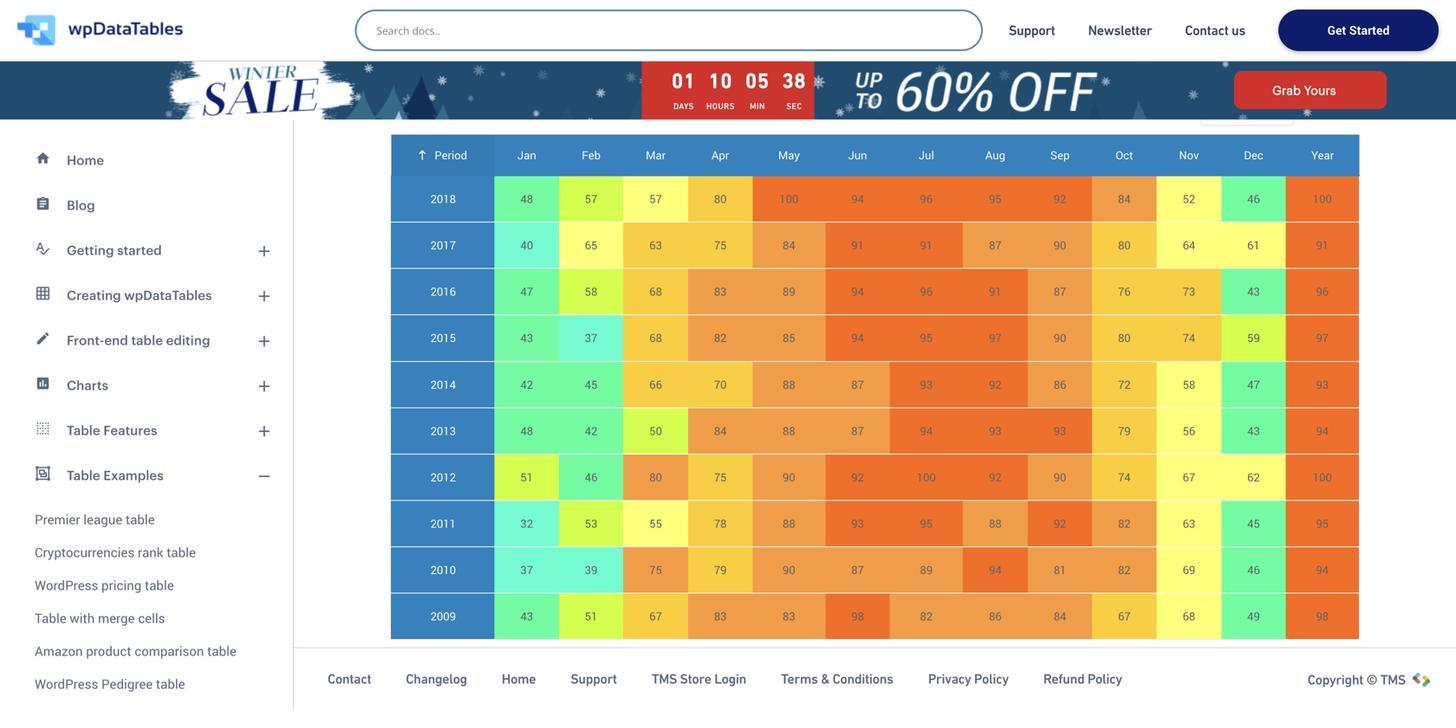 Task type: locate. For each thing, give the bounding box(es) containing it.
jun: activate to sort column ascending element
[[826, 135, 890, 176]]

feb: activate to sort column ascending element
[[559, 135, 624, 176]]

get started link
[[1279, 10, 1439, 51]]

2 48 from the top
[[521, 423, 533, 439]]

1 horizontal spatial contact
[[1185, 23, 1229, 38]]

home
[[67, 153, 104, 168], [502, 672, 536, 688]]

table left with
[[35, 610, 66, 628]]

1 horizontal spatial 10
[[709, 69, 733, 93]]

43 right the 2015
[[521, 331, 533, 346]]

front-end table editing
[[67, 333, 210, 348]]

50
[[650, 423, 662, 439]]

2 horizontal spatial 67
[[1183, 470, 1196, 485]]

98
[[852, 609, 864, 625], [1317, 609, 1329, 625]]

2011
[[431, 516, 456, 532]]

10 up nov: activate to sort column ascending element
[[1213, 102, 1226, 118]]

67 up tms store login
[[650, 609, 662, 625]]

0 vertical spatial 75
[[714, 238, 727, 253]]

with
[[70, 610, 95, 628]]

1 vertical spatial home
[[502, 672, 536, 688]]

wordpress pricing table link
[[10, 570, 283, 603]]

0 horizontal spatial 97
[[989, 331, 1002, 346]]

table up cryptocurrencies rank table link
[[126, 511, 155, 529]]

78
[[714, 516, 727, 532]]

1 horizontal spatial entries
[[1309, 101, 1346, 117]]

1 vertical spatial 58
[[1183, 377, 1196, 393]]

jun
[[848, 147, 868, 163]]

46 up 49
[[1248, 563, 1260, 578]]

1 horizontal spatial 67
[[1118, 609, 1131, 625]]

0 vertical spatial 46
[[1248, 191, 1260, 207]]

66
[[650, 377, 662, 393]]

87 for 93
[[852, 423, 864, 439]]

copyright
[[1308, 673, 1364, 688]]

1 horizontal spatial 86
[[1054, 377, 1067, 393]]

1 horizontal spatial 97
[[1317, 331, 1329, 346]]

98 up copyright
[[1317, 609, 1329, 625]]

0 vertical spatial entries
[[1309, 101, 1346, 117]]

61
[[1248, 238, 1260, 253]]

home link up blog
[[10, 138, 283, 183]]

0 vertical spatial 68
[[650, 284, 662, 300]]

grab
[[1273, 83, 1301, 97]]

1 vertical spatial home link
[[502, 671, 536, 689]]

2 vertical spatial 68
[[1183, 609, 1196, 625]]

table features
[[67, 423, 157, 438]]

0 vertical spatial 39
[[782, 69, 807, 93]]

75 for 63
[[714, 238, 727, 253]]

tms right "©"
[[1381, 673, 1406, 688]]

support
[[1009, 23, 1056, 38], [571, 672, 617, 688]]

may
[[778, 147, 800, 163]]

0 horizontal spatial 86
[[989, 609, 1002, 625]]

2 vertical spatial table
[[35, 610, 66, 628]]

1 vertical spatial 39
[[585, 563, 598, 578]]

terms & conditions
[[781, 672, 894, 688]]

45 left 66
[[585, 377, 598, 393]]

0 horizontal spatial 39
[[585, 563, 598, 578]]

1 vertical spatial 10
[[1213, 102, 1226, 118]]

table examples
[[67, 468, 164, 483]]

10 left "of"
[[483, 666, 496, 683]]

0 horizontal spatial 89
[[783, 284, 796, 300]]

wordpress inside the wordpress pricing table link
[[35, 577, 98, 595]]

policy right refund
[[1088, 672, 1123, 688]]

46 up 53
[[585, 470, 598, 485]]

policy for refund policy
[[1088, 672, 1123, 688]]

0 horizontal spatial 79
[[714, 563, 727, 578]]

year: activate to sort column ascending element
[[1286, 135, 1360, 176]]

home right to
[[502, 672, 536, 688]]

37
[[585, 331, 598, 346], [521, 563, 533, 578]]

contact link
[[328, 671, 371, 689]]

1
[[459, 666, 466, 683]]

1 horizontal spatial home link
[[502, 671, 536, 689]]

table right end
[[131, 333, 163, 348]]

83 for 67
[[714, 609, 727, 625]]

table examples link
[[10, 453, 283, 499]]

privacy
[[928, 672, 971, 688]]

product
[[86, 643, 131, 661]]

table down comparison
[[156, 676, 185, 694]]

1 vertical spatial 46
[[585, 470, 598, 485]]

2 wordpress from the top
[[35, 676, 98, 694]]

1 vertical spatial 51
[[585, 609, 598, 625]]

home up blog
[[67, 153, 104, 168]]

1 horizontal spatial support
[[1009, 23, 1056, 38]]

57 down feb: activate to sort column ascending element at left
[[585, 191, 598, 207]]

oct: activate to sort column ascending element
[[1093, 135, 1157, 176]]

us
[[1232, 23, 1246, 38]]

39 up the sec
[[782, 69, 807, 93]]

0 vertical spatial wordpress
[[35, 577, 98, 595]]

2 policy from the left
[[1088, 672, 1123, 688]]

privacy policy
[[928, 672, 1009, 688]]

73
[[1183, 284, 1196, 300]]

1 vertical spatial 79
[[714, 563, 727, 578]]

table for table examples
[[67, 468, 100, 483]]

53
[[585, 516, 598, 532]]

changelog link
[[406, 671, 467, 689]]

yours
[[1305, 83, 1337, 97]]

home link right to
[[502, 671, 536, 689]]

2 vertical spatial 10
[[483, 666, 496, 683]]

mar: activate to sort column ascending element
[[624, 135, 688, 176]]

0 vertical spatial home link
[[10, 138, 283, 183]]

1 horizontal spatial 89
[[920, 563, 933, 578]]

table inside "link"
[[131, 333, 163, 348]]

1 wordpress from the top
[[35, 577, 98, 595]]

refund policy
[[1044, 672, 1123, 688]]

48 down jan: activate to sort column ascending element
[[521, 191, 533, 207]]

table for table with merge cells
[[35, 610, 66, 628]]

1 vertical spatial contact
[[328, 672, 371, 688]]

table inside 'link'
[[35, 610, 66, 628]]

98 up conditions
[[852, 609, 864, 625]]

1 vertical spatial 42
[[585, 423, 598, 439]]

support for left the support link
[[571, 672, 617, 688]]

1 horizontal spatial 74
[[1183, 331, 1196, 346]]

0 vertical spatial 48
[[521, 191, 533, 207]]

table up cells
[[145, 577, 174, 595]]

entries inside status
[[530, 666, 568, 683]]

nov: activate to sort column ascending element
[[1157, 135, 1222, 176]]

amazon product comparison table
[[35, 643, 237, 661]]

0 horizontal spatial policy
[[974, 672, 1009, 688]]

63 right 65
[[650, 238, 662, 253]]

showing
[[408, 666, 456, 683]]

56
[[1183, 423, 1196, 439]]

contact left the showing
[[328, 672, 371, 688]]

42 right 2014
[[521, 377, 533, 393]]

83 for 68
[[714, 284, 727, 300]]

1 vertical spatial 37
[[521, 563, 533, 578]]

88
[[783, 377, 796, 393], [783, 423, 796, 439], [783, 516, 796, 532], [989, 516, 1002, 532]]

copyright © tms
[[1308, 673, 1406, 688]]

2 vertical spatial 46
[[1248, 563, 1260, 578]]

wordpress down amazon
[[35, 676, 98, 694]]

1 vertical spatial 74
[[1118, 470, 1131, 485]]

46 for 96
[[1248, 191, 1260, 207]]

0 vertical spatial table
[[67, 423, 100, 438]]

privacy policy link
[[928, 671, 1009, 689]]

57
[[585, 191, 598, 207], [650, 191, 662, 207]]

32
[[521, 516, 533, 532]]

80 down 50
[[650, 470, 662, 485]]

table right the rank
[[167, 544, 196, 562]]

contact for contact
[[328, 672, 371, 688]]

changelog
[[406, 672, 467, 688]]

1 horizontal spatial 39
[[782, 69, 807, 93]]

80 down 76
[[1118, 331, 1131, 346]]

showing 1 to 10 of 13 entries
[[408, 666, 568, 683]]

0 vertical spatial 51
[[521, 470, 533, 485]]

aug: activate to sort column ascending element
[[963, 135, 1028, 176]]

tms left store
[[652, 672, 677, 688]]

1 horizontal spatial policy
[[1088, 672, 1123, 688]]

grab yours
[[1273, 83, 1337, 97]]

home link
[[10, 138, 283, 183], [502, 671, 536, 689]]

2016
[[431, 284, 456, 300]]

1 48 from the top
[[521, 191, 533, 207]]

67
[[1183, 470, 1196, 485], [650, 609, 662, 625], [1118, 609, 1131, 625]]

1 horizontal spatial 79
[[1118, 423, 1131, 439]]

90
[[1054, 238, 1067, 253], [1054, 331, 1067, 346], [783, 470, 796, 485], [1054, 470, 1067, 485], [783, 563, 796, 578]]

97
[[989, 331, 1002, 346], [1317, 331, 1329, 346]]

10 up the hours
[[709, 69, 733, 93]]

2012
[[431, 470, 456, 485]]

0 vertical spatial support
[[1009, 23, 1056, 38]]

entries down yours
[[1309, 101, 1346, 117]]

86 up privacy policy link
[[989, 609, 1002, 625]]

contact left "us" at right
[[1185, 23, 1229, 38]]

wordpress pedigree table link
[[10, 668, 283, 701]]

10 inside status
[[483, 666, 496, 683]]

79 down 72
[[1118, 423, 1131, 439]]

1 policy from the left
[[974, 672, 1009, 688]]

refund policy link
[[1044, 671, 1123, 689]]

0 vertical spatial 10
[[709, 69, 733, 93]]

premier
[[35, 511, 80, 529]]

0 vertical spatial 63
[[650, 238, 662, 253]]

table with merge cells
[[35, 610, 165, 628]]

1 vertical spatial 45
[[1248, 516, 1260, 532]]

print
[[551, 61, 577, 77]]

1 vertical spatial support link
[[571, 671, 617, 689]]

68
[[650, 284, 662, 300], [650, 331, 662, 346], [1183, 609, 1196, 625]]

period: activate to sort column ascending element
[[391, 135, 495, 176]]

1 vertical spatial entries
[[530, 666, 568, 683]]

86 left 72
[[1054, 377, 1067, 393]]

0 vertical spatial 86
[[1054, 377, 1067, 393]]

0 horizontal spatial entries
[[530, 666, 568, 683]]

0 horizontal spatial 47
[[521, 284, 533, 300]]

57 down mar: activate to sort column ascending element
[[650, 191, 662, 207]]

88 for 84
[[783, 423, 796, 439]]

1 horizontal spatial home
[[502, 672, 536, 688]]

wordpress inside 'wordpress pedigree table' link
[[35, 676, 98, 694]]

1 horizontal spatial 57
[[650, 191, 662, 207]]

1 vertical spatial 68
[[650, 331, 662, 346]]

1 vertical spatial wordpress
[[35, 676, 98, 694]]

0 horizontal spatial 37
[[521, 563, 533, 578]]

policy right privacy
[[974, 672, 1009, 688]]

0 horizontal spatial 98
[[852, 609, 864, 625]]

charts link
[[10, 363, 283, 408]]

0 horizontal spatial 42
[[521, 377, 533, 393]]

table down the charts
[[67, 423, 100, 438]]

80 up 76
[[1118, 238, 1131, 253]]

table up premier league table in the bottom left of the page
[[67, 468, 100, 483]]

1 horizontal spatial 42
[[585, 423, 598, 439]]

1 horizontal spatial 37
[[585, 331, 598, 346]]

0 horizontal spatial 74
[[1118, 470, 1131, 485]]

wordpress pricing table
[[35, 577, 174, 595]]

65
[[585, 238, 598, 253]]

0 horizontal spatial contact
[[328, 672, 371, 688]]

46
[[1248, 191, 1260, 207], [585, 470, 598, 485], [1248, 563, 1260, 578]]

2 57 from the left
[[650, 191, 662, 207]]

0 horizontal spatial home
[[67, 153, 104, 168]]

51
[[521, 470, 533, 485], [585, 609, 598, 625]]

table right comparison
[[207, 643, 237, 661]]

46 down dec: activate to sort column ascending element
[[1248, 191, 1260, 207]]

1 vertical spatial table
[[67, 468, 100, 483]]

policy
[[974, 672, 1009, 688], [1088, 672, 1123, 688]]

0 horizontal spatial 45
[[585, 377, 598, 393]]

39 down 53
[[585, 563, 598, 578]]

comparison
[[135, 643, 204, 661]]

47 down the 59
[[1248, 377, 1260, 393]]

2 98 from the left
[[1317, 609, 1329, 625]]

55
[[650, 516, 662, 532]]

1 vertical spatial 75
[[714, 470, 727, 485]]

58 up 56
[[1183, 377, 1196, 393]]

0 vertical spatial 58
[[585, 284, 598, 300]]

0 vertical spatial contact
[[1185, 23, 1229, 38]]

get started
[[1328, 22, 1390, 38]]

min
[[750, 101, 765, 111]]

1 horizontal spatial support link
[[1009, 22, 1056, 39]]

83
[[714, 284, 727, 300], [714, 609, 727, 625], [783, 609, 796, 625]]

43 up 13
[[521, 609, 533, 625]]

79 down 78
[[714, 563, 727, 578]]

79
[[1118, 423, 1131, 439], [714, 563, 727, 578]]

table for front-end table editing
[[131, 333, 163, 348]]

cryptocurrencies rank table
[[35, 544, 196, 562]]

2017
[[431, 238, 456, 253]]

45
[[585, 377, 598, 393], [1248, 516, 1260, 532]]

42 left 50
[[585, 423, 598, 439]]

1 horizontal spatial 47
[[1248, 377, 1260, 393]]

67 down 56
[[1183, 470, 1196, 485]]

2 vertical spatial 75
[[650, 563, 662, 578]]

63 up 69
[[1183, 516, 1196, 532]]

2 horizontal spatial 10
[[1213, 102, 1226, 118]]

wordpress up with
[[35, 577, 98, 595]]

table for cryptocurrencies rank table
[[167, 544, 196, 562]]

45 down 62
[[1248, 516, 1260, 532]]

67 up refund policy link
[[1118, 609, 1131, 625]]

creating wpdatatables
[[67, 288, 212, 303]]

0 horizontal spatial 51
[[521, 470, 533, 485]]

48 right 2013
[[521, 423, 533, 439]]

0 vertical spatial 45
[[585, 377, 598, 393]]

1 98 from the left
[[852, 609, 864, 625]]

editing
[[166, 333, 210, 348]]

90 for 87
[[1054, 238, 1067, 253]]

table
[[131, 333, 163, 348], [126, 511, 155, 529], [167, 544, 196, 562], [145, 577, 174, 595], [207, 643, 237, 661], [156, 676, 185, 694]]

1 horizontal spatial tms
[[1381, 673, 1406, 688]]

1 horizontal spatial 58
[[1183, 377, 1196, 393]]

96 for 95
[[920, 191, 933, 207]]

table for table features
[[67, 423, 100, 438]]

wordpress for wordpress pedigree table
[[35, 676, 98, 694]]

90 for 92
[[1054, 470, 1067, 485]]

entries right 13
[[530, 666, 568, 683]]

0 horizontal spatial support
[[571, 672, 617, 688]]

1 vertical spatial 63
[[1183, 516, 1196, 532]]

0 vertical spatial support link
[[1009, 22, 1056, 39]]

94
[[852, 191, 864, 207], [852, 284, 864, 300], [852, 331, 864, 346], [920, 423, 933, 439], [1317, 423, 1329, 439], [989, 563, 1002, 578], [1317, 563, 1329, 578]]

47 down 40
[[521, 284, 533, 300]]

58 down 65
[[585, 284, 598, 300]]



Task type: vqa. For each thing, say whether or not it's contained in the screenshot.
the leftmost CONTACT
yes



Task type: describe. For each thing, give the bounding box(es) containing it.
started
[[1350, 22, 1390, 38]]

getting started link
[[10, 228, 283, 273]]

apr: activate to sort column ascending element
[[688, 135, 753, 176]]

1 97 from the left
[[989, 331, 1002, 346]]

1 horizontal spatial 45
[[1248, 516, 1260, 532]]

59
[[1248, 331, 1260, 346]]

newsletter link
[[1089, 22, 1153, 39]]

68 for 82
[[650, 331, 662, 346]]

48 for 57
[[521, 191, 533, 207]]

Search form search field
[[377, 18, 970, 42]]

pedigree
[[101, 676, 153, 694]]

jan: activate to sort column ascending element
[[495, 135, 559, 176]]

96 for 91
[[920, 284, 933, 300]]

0 horizontal spatial 58
[[585, 284, 598, 300]]

columns
[[427, 61, 475, 77]]

68 for 83
[[650, 284, 662, 300]]

&
[[821, 672, 830, 688]]

0 horizontal spatial home link
[[10, 138, 283, 183]]

2009
[[431, 609, 456, 625]]

policy for privacy policy
[[974, 672, 1009, 688]]

Search input search field
[[377, 18, 970, 42]]

2013
[[431, 423, 456, 439]]

showing 1 to 10 of 13 entries status
[[408, 666, 568, 683]]

pricing
[[101, 577, 142, 595]]

0 horizontal spatial 67
[[650, 609, 662, 625]]

0 vertical spatial 74
[[1183, 331, 1196, 346]]

43 up 62
[[1248, 423, 1260, 439]]

dec: activate to sort column ascending element
[[1222, 135, 1286, 176]]

2018
[[431, 191, 456, 207]]

1 horizontal spatial 63
[[1183, 516, 1196, 532]]

year
[[1312, 147, 1334, 163]]

getting
[[67, 243, 114, 258]]

may: activate to sort column ascending element
[[753, 135, 826, 176]]

refund
[[1044, 672, 1085, 688]]

amazon
[[35, 643, 83, 661]]

10 button
[[1213, 96, 1283, 125]]

apr
[[712, 147, 729, 163]]

print button
[[515, 52, 593, 86]]

table for premier league table
[[126, 511, 155, 529]]

1 vertical spatial 89
[[920, 563, 933, 578]]

front-
[[67, 333, 104, 348]]

88 for 78
[[783, 516, 796, 532]]

1 vertical spatial 47
[[1248, 377, 1260, 393]]

80 down the apr: activate to sort column ascending element at the top of page
[[714, 191, 727, 207]]

contact us link
[[1185, 22, 1246, 39]]

wordpress pedigree table
[[35, 676, 185, 694]]

premier league table
[[35, 511, 155, 529]]

49
[[1248, 609, 1260, 625]]

merge
[[98, 610, 135, 628]]

48 for 42
[[521, 423, 533, 439]]

64
[[1183, 238, 1196, 253]]

wpdatatables - tables and charts manager wordpress plugin image
[[17, 15, 183, 46]]

premier league table link
[[10, 499, 283, 537]]

getting started
[[67, 243, 162, 258]]

87 for 94
[[852, 563, 864, 578]]

13
[[514, 666, 527, 683]]

of
[[499, 666, 511, 683]]

0 vertical spatial 42
[[521, 377, 533, 393]]

aug
[[986, 147, 1006, 163]]

05
[[746, 69, 770, 93]]

rank
[[138, 544, 163, 562]]

81
[[1054, 563, 1067, 578]]

wordpress for wordpress pricing table
[[35, 577, 98, 595]]

features
[[103, 423, 157, 438]]

sep
[[1051, 147, 1070, 163]]

40
[[521, 238, 533, 253]]

90 for 97
[[1054, 331, 1067, 346]]

charts
[[67, 378, 108, 393]]

52
[[1183, 191, 1196, 207]]

columns button
[[391, 52, 505, 86]]

©
[[1367, 673, 1378, 688]]

87 for 92
[[852, 377, 864, 393]]

1 vertical spatial 86
[[989, 609, 1002, 625]]

terms
[[781, 672, 818, 688]]

nov
[[1179, 147, 1199, 163]]

get
[[1328, 22, 1347, 38]]

front-end table editing link
[[10, 318, 283, 363]]

1 57 from the left
[[585, 191, 598, 207]]

table for wordpress pricing table
[[145, 577, 174, 595]]

store
[[680, 672, 712, 688]]

88 for 70
[[783, 377, 796, 393]]

mar
[[646, 147, 666, 163]]

10 inside button
[[1213, 102, 1226, 118]]

sec
[[787, 101, 802, 111]]

table for wordpress pedigree table
[[156, 676, 185, 694]]

hours
[[707, 101, 735, 111]]

43 up the 59
[[1248, 284, 1260, 300]]

support for the support link to the top
[[1009, 23, 1056, 38]]

contact for contact us
[[1185, 23, 1229, 38]]

started
[[117, 243, 162, 258]]

2010
[[431, 563, 456, 578]]

1 horizontal spatial 51
[[585, 609, 598, 625]]

69
[[1183, 563, 1196, 578]]

2014
[[431, 377, 456, 393]]

2 97 from the left
[[1317, 331, 1329, 346]]

days
[[674, 101, 694, 111]]

to
[[469, 666, 480, 683]]

jul: activate to sort column ascending element
[[890, 135, 963, 176]]

85
[[783, 331, 796, 346]]

jan
[[518, 147, 536, 163]]

tms store login
[[652, 672, 747, 688]]

table with merge cells link
[[10, 603, 283, 636]]

sep: activate to sort column ascending element
[[1028, 135, 1093, 176]]

62
[[1248, 470, 1260, 485]]

creating wpdatatables link
[[10, 273, 283, 318]]

01
[[672, 69, 696, 93]]

75 for 80
[[714, 470, 727, 485]]

end
[[104, 333, 128, 348]]

46 for 89
[[1248, 563, 1260, 578]]

dec
[[1244, 147, 1264, 163]]

72
[[1118, 377, 1131, 393]]

0 horizontal spatial 63
[[650, 238, 662, 253]]

cells
[[138, 610, 165, 628]]

0 horizontal spatial support link
[[571, 671, 617, 689]]

0 vertical spatial home
[[67, 153, 104, 168]]

period
[[435, 147, 467, 163]]

0 vertical spatial 89
[[783, 284, 796, 300]]

76
[[1118, 284, 1131, 300]]

newsletter
[[1089, 23, 1153, 38]]

70
[[714, 377, 727, 393]]

creating
[[67, 288, 121, 303]]

0 vertical spatial 47
[[521, 284, 533, 300]]

0 horizontal spatial tms
[[652, 672, 677, 688]]

terms & conditions link
[[781, 671, 894, 689]]

blog link
[[10, 183, 283, 228]]



